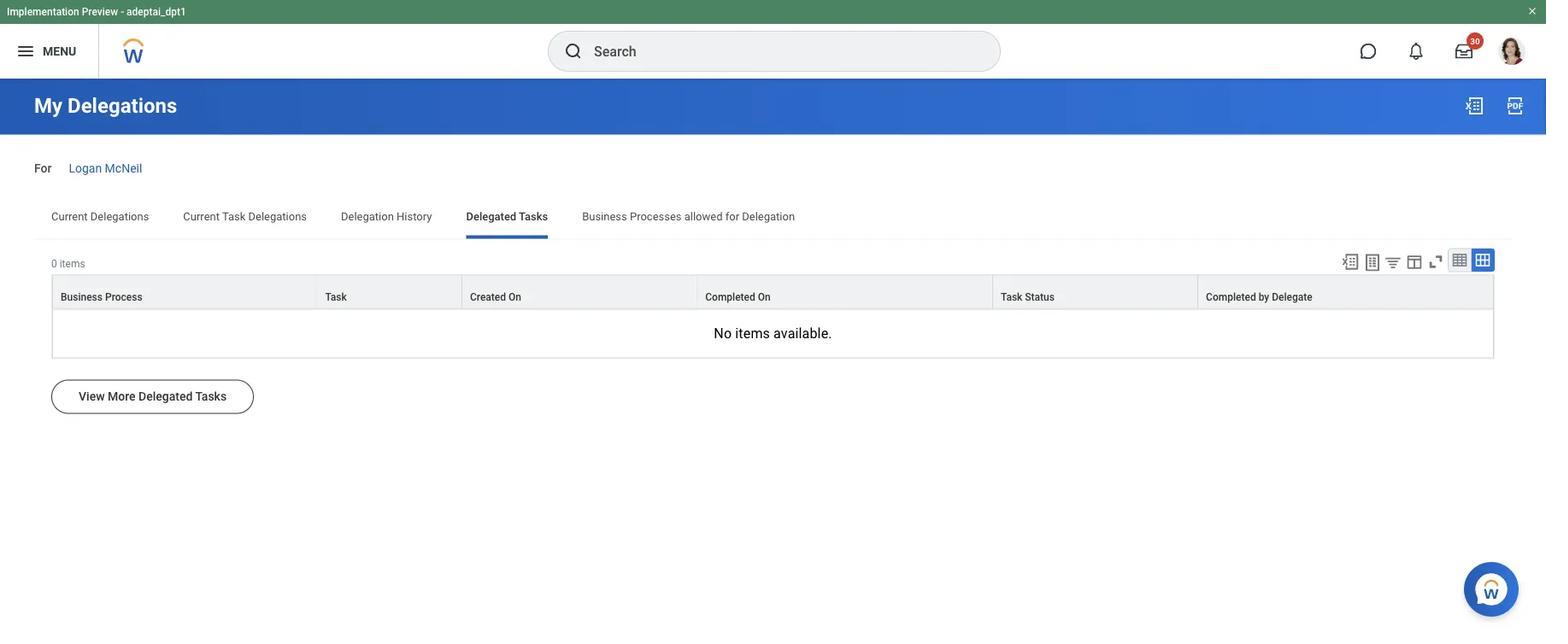 Task type: locate. For each thing, give the bounding box(es) containing it.
business inside tab list
[[582, 210, 627, 223]]

business process
[[61, 291, 142, 303]]

business processes allowed for delegation
[[582, 210, 795, 223]]

1 horizontal spatial task
[[325, 291, 347, 303]]

completed for completed by delegate
[[1206, 291, 1256, 303]]

completed for completed on
[[706, 291, 756, 303]]

1 horizontal spatial current
[[183, 210, 220, 223]]

2 horizontal spatial task
[[1001, 291, 1023, 303]]

export to excel image
[[1464, 96, 1485, 116]]

2 on from the left
[[758, 291, 771, 303]]

task status button
[[994, 276, 1198, 308]]

by
[[1259, 291, 1270, 303]]

1 horizontal spatial business
[[582, 210, 627, 223]]

task status
[[1001, 291, 1055, 303]]

expand table image
[[1475, 252, 1492, 269]]

current up business process popup button
[[183, 210, 220, 223]]

history
[[397, 210, 432, 223]]

created
[[470, 291, 506, 303]]

0 horizontal spatial completed
[[706, 291, 756, 303]]

1 horizontal spatial delegation
[[742, 210, 795, 223]]

processes
[[630, 210, 682, 223]]

delegated
[[466, 210, 517, 223], [139, 390, 193, 404]]

1 vertical spatial tasks
[[195, 390, 227, 404]]

delegation history
[[341, 210, 432, 223]]

task
[[222, 210, 246, 223], [325, 291, 347, 303], [1001, 291, 1023, 303]]

1 horizontal spatial tasks
[[519, 210, 548, 223]]

task inside popup button
[[1001, 291, 1023, 303]]

delegated inside button
[[139, 390, 193, 404]]

business down 0 items
[[61, 291, 103, 303]]

-
[[121, 6, 124, 18]]

tab list containing current delegations
[[34, 198, 1512, 239]]

on
[[509, 291, 521, 303], [758, 291, 771, 303]]

0 horizontal spatial tasks
[[195, 390, 227, 404]]

on for completed on
[[758, 291, 771, 303]]

completed on button
[[698, 276, 993, 308]]

menu button
[[0, 24, 99, 79]]

0 vertical spatial items
[[60, 258, 85, 270]]

items right '0'
[[60, 258, 85, 270]]

for
[[726, 210, 740, 223]]

0 horizontal spatial on
[[509, 291, 521, 303]]

click to view/edit grid preferences image
[[1405, 252, 1424, 271]]

delegated right the more
[[139, 390, 193, 404]]

my
[[34, 94, 62, 118]]

on right created
[[509, 291, 521, 303]]

completed by delegate button
[[1199, 276, 1494, 308]]

1 horizontal spatial items
[[736, 326, 770, 342]]

1 horizontal spatial delegated
[[466, 210, 517, 223]]

0 items
[[51, 258, 85, 270]]

notifications large image
[[1408, 43, 1425, 60]]

task for task
[[325, 291, 347, 303]]

1 horizontal spatial completed
[[1206, 291, 1256, 303]]

status
[[1025, 291, 1055, 303]]

current up 0 items
[[51, 210, 88, 223]]

menu banner
[[0, 0, 1547, 79]]

0 vertical spatial business
[[582, 210, 627, 223]]

1 vertical spatial delegated
[[139, 390, 193, 404]]

delegation right for on the top left
[[742, 210, 795, 223]]

0 horizontal spatial items
[[60, 258, 85, 270]]

table image
[[1452, 252, 1469, 269]]

more
[[108, 390, 136, 404]]

0 horizontal spatial delegation
[[341, 210, 394, 223]]

no
[[714, 326, 732, 342]]

business left the "processes"
[[582, 210, 627, 223]]

row containing business process
[[52, 275, 1494, 309]]

current for current task delegations
[[183, 210, 220, 223]]

completed
[[706, 291, 756, 303], [1206, 291, 1256, 303]]

my delegations main content
[[0, 79, 1547, 476]]

tab list
[[34, 198, 1512, 239]]

completed left by
[[1206, 291, 1256, 303]]

1 current from the left
[[51, 210, 88, 223]]

0 horizontal spatial task
[[222, 210, 246, 223]]

delegation left history
[[341, 210, 394, 223]]

delegation
[[341, 210, 394, 223], [742, 210, 795, 223]]

current task delegations
[[183, 210, 307, 223]]

1 on from the left
[[509, 291, 521, 303]]

delegated right history
[[466, 210, 517, 223]]

task button
[[318, 276, 462, 308]]

current
[[51, 210, 88, 223], [183, 210, 220, 223]]

1 vertical spatial items
[[736, 326, 770, 342]]

0 vertical spatial delegated
[[466, 210, 517, 223]]

on up no items available.
[[758, 291, 771, 303]]

2 current from the left
[[183, 210, 220, 223]]

select to filter grid data image
[[1384, 253, 1403, 271]]

0 horizontal spatial delegated
[[139, 390, 193, 404]]

current for current delegations
[[51, 210, 88, 223]]

1 completed from the left
[[706, 291, 756, 303]]

items
[[60, 258, 85, 270], [736, 326, 770, 342]]

1 vertical spatial business
[[61, 291, 103, 303]]

created on button
[[462, 276, 697, 308]]

business
[[582, 210, 627, 223], [61, 291, 103, 303]]

row
[[52, 275, 1494, 309]]

items right no
[[736, 326, 770, 342]]

task inside tab list
[[222, 210, 246, 223]]

business for business process
[[61, 291, 103, 303]]

2 completed from the left
[[1206, 291, 1256, 303]]

1 horizontal spatial on
[[758, 291, 771, 303]]

business inside popup button
[[61, 291, 103, 303]]

delegations
[[68, 94, 177, 118], [90, 210, 149, 223], [248, 210, 307, 223]]

task inside popup button
[[325, 291, 347, 303]]

tab list inside my delegations main content
[[34, 198, 1512, 239]]

delegations for my delegations
[[68, 94, 177, 118]]

0 horizontal spatial current
[[51, 210, 88, 223]]

business for business processes allowed for delegation
[[582, 210, 627, 223]]

completed up no
[[706, 291, 756, 303]]

Search Workday  search field
[[594, 32, 965, 70]]

tasks
[[519, 210, 548, 223], [195, 390, 227, 404]]

toolbar
[[1334, 248, 1495, 275]]

0 horizontal spatial business
[[61, 291, 103, 303]]



Task type: vqa. For each thing, say whether or not it's contained in the screenshot.
Delegated
yes



Task type: describe. For each thing, give the bounding box(es) containing it.
close environment banner image
[[1528, 6, 1538, 16]]

0
[[51, 258, 57, 270]]

export to worksheets image
[[1363, 252, 1383, 273]]

delegations for current delegations
[[90, 210, 149, 223]]

1 delegation from the left
[[341, 210, 394, 223]]

0 vertical spatial tasks
[[519, 210, 548, 223]]

implementation
[[7, 6, 79, 18]]

current delegations
[[51, 210, 149, 223]]

row inside my delegations main content
[[52, 275, 1494, 309]]

toolbar inside my delegations main content
[[1334, 248, 1495, 275]]

implementation preview -   adeptai_dpt1
[[7, 6, 186, 18]]

delegate
[[1272, 291, 1313, 303]]

no items available.
[[714, 326, 832, 342]]

logan mcneil
[[69, 161, 142, 175]]

search image
[[563, 41, 584, 62]]

menu
[[43, 44, 76, 58]]

business process button
[[53, 276, 317, 308]]

fullscreen image
[[1427, 252, 1446, 271]]

view printable version (pdf) image
[[1506, 96, 1526, 116]]

tasks inside button
[[195, 390, 227, 404]]

inbox large image
[[1456, 43, 1473, 60]]

profile logan mcneil image
[[1499, 38, 1526, 68]]

preview
[[82, 6, 118, 18]]

created on
[[470, 291, 521, 303]]

export to excel image
[[1341, 252, 1360, 271]]

for
[[34, 161, 52, 175]]

logan
[[69, 161, 102, 175]]

view more delegated tasks
[[79, 390, 227, 404]]

view more delegated tasks button
[[51, 380, 254, 414]]

process
[[105, 291, 142, 303]]

on for created on
[[509, 291, 521, 303]]

mcneil
[[105, 161, 142, 175]]

30
[[1471, 36, 1480, 46]]

task for task status
[[1001, 291, 1023, 303]]

delegated inside tab list
[[466, 210, 517, 223]]

2 delegation from the left
[[742, 210, 795, 223]]

available.
[[774, 326, 832, 342]]

logan mcneil link
[[69, 158, 142, 175]]

30 button
[[1446, 32, 1484, 70]]

view
[[79, 390, 105, 404]]

allowed
[[685, 210, 723, 223]]

items for 0
[[60, 258, 85, 270]]

my delegations
[[34, 94, 177, 118]]

justify image
[[15, 41, 36, 62]]

delegated tasks
[[466, 210, 548, 223]]

completed on
[[706, 291, 771, 303]]

adeptai_dpt1
[[127, 6, 186, 18]]

completed by delegate
[[1206, 291, 1313, 303]]

items for no
[[736, 326, 770, 342]]



